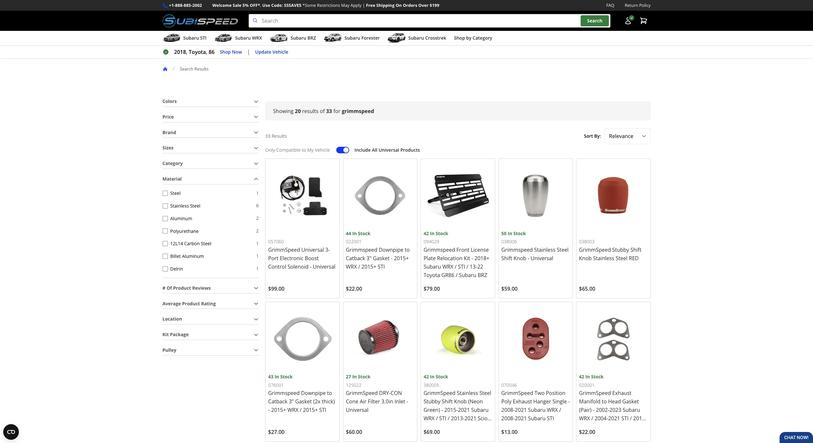 Task type: locate. For each thing, give the bounding box(es) containing it.
stainless inside 038003 grimmspeed stubby shift knob stainless steel red
[[594, 255, 615, 262]]

0 vertical spatial 33
[[326, 108, 332, 115]]

toyota down "scion"
[[472, 423, 488, 431]]

1 vertical spatial vehicle
[[315, 147, 330, 153]]

grimmspeed inside 42 in stock 020001 grimmspeed exhaust manifold to head gasket (pair) - 2002-2023 subaru wrx / 2004-2021 sti / 2013- 2020 brz
[[580, 390, 612, 397]]

86 right toyota,
[[209, 48, 215, 56]]

1 left port at the bottom left of the page
[[256, 253, 259, 259]]

shop for shop now
[[220, 49, 231, 55]]

stock up 022001
[[358, 230, 371, 237]]

shop by category
[[454, 35, 493, 41]]

price button
[[163, 112, 259, 122]]

Billet Aluminum button
[[163, 254, 168, 259]]

2002
[[193, 2, 202, 8]]

shift inside 038003 grimmspeed stubby shift knob stainless steel red
[[631, 246, 642, 253]]

1 vertical spatial kit
[[163, 331, 169, 338]]

0 horizontal spatial 33
[[266, 133, 271, 139]]

downpipe
[[379, 246, 404, 253], [301, 390, 326, 397]]

gasket inside 42 in stock 020001 grimmspeed exhaust manifold to head gasket (pair) - 2002-2023 subaru wrx / 2004-2021 sti / 2013- 2020 brz
[[623, 398, 640, 405]]

1 2 from the top
[[256, 215, 259, 221]]

free
[[366, 2, 376, 8]]

1 horizontal spatial kit
[[464, 255, 471, 262]]

1 horizontal spatial toyota
[[472, 423, 488, 431]]

42 up 094029
[[424, 230, 429, 237]]

colors button
[[163, 97, 259, 107]]

brz inside 42 in stock 094029 grimmspeed front license plate relocation kit - 2018+ subaru wrx / sti / 13-22 toyota gr86 / subaru brz
[[478, 272, 488, 279]]

1 horizontal spatial shift
[[502, 255, 513, 262]]

1 vertical spatial of
[[167, 285, 172, 291]]

1 horizontal spatial knob
[[514, 255, 527, 262]]

2 1 from the top
[[256, 240, 259, 246]]

grimmspeed for grimmspeed downpipe to catback 3" gasket (2x thick) - 2015+ wrx / 2015+ sti
[[268, 390, 300, 397]]

0 vertical spatial product
[[173, 285, 191, 291]]

update vehicle
[[255, 49, 289, 55]]

sti inside '42 in stock 380005 grimmspeed stainless steel stubby shift knob (neon green) - 2015-2021 subaru wrx / sti / 2013-2021 scion fr-s / subaru brz / toyota 86'
[[440, 415, 447, 422]]

welcome
[[213, 2, 232, 8]]

2018, toyota, 86
[[174, 48, 215, 56]]

1 horizontal spatial of
[[320, 108, 325, 115]]

aluminum
[[170, 215, 192, 222], [182, 253, 204, 259]]

vehicle right my
[[315, 147, 330, 153]]

of right #
[[167, 285, 172, 291]]

exhaust inside 42 in stock 020001 grimmspeed exhaust manifold to head gasket (pair) - 2002-2023 subaru wrx / 2004-2021 sti / 2013- 2020 brz
[[613, 390, 632, 397]]

knob up the 2015-
[[455, 398, 467, 405]]

0 horizontal spatial search
[[180, 66, 193, 72]]

stainless for grimmspeed stainless steel shift knob  - universal
[[535, 246, 556, 253]]

stainless for grimmspeed stubby shift knob stainless steel red
[[594, 255, 615, 262]]

33 left for
[[326, 108, 332, 115]]

0 horizontal spatial shop
[[220, 49, 231, 55]]

4 1 from the top
[[256, 265, 259, 272]]

sti inside dropdown button
[[200, 35, 207, 41]]

42 inside 42 in stock 094029 grimmspeed front license plate relocation kit - 2018+ subaru wrx / sti / 13-22 toyota gr86 / subaru brz
[[424, 230, 429, 237]]

1 horizontal spatial 3"
[[367, 255, 372, 262]]

shift inside '42 in stock 380005 grimmspeed stainless steel stubby shift knob (neon green) - 2015-2021 subaru wrx / sti / 2013-2021 scion fr-s / subaru brz / toyota 86'
[[442, 398, 453, 405]]

toyota inside 42 in stock 094029 grimmspeed front license plate relocation kit - 2018+ subaru wrx / sti / 13-22 toyota gr86 / subaru brz
[[424, 272, 441, 279]]

1 vertical spatial product
[[182, 300, 200, 307]]

aluminum up polyurethane
[[170, 215, 192, 222]]

0 horizontal spatial toyota
[[424, 272, 441, 279]]

wrx
[[252, 35, 262, 41], [346, 263, 357, 270], [443, 263, 454, 270], [288, 407, 299, 414], [547, 407, 558, 414], [424, 415, 435, 422], [580, 415, 591, 422]]

in for grimmspeed downpipe to catback 3" gasket - 2015+ wrx / 2015+ sti
[[353, 230, 357, 237]]

0 vertical spatial shop
[[454, 35, 465, 41]]

0 vertical spatial stubby
[[613, 246, 630, 253]]

86
[[209, 48, 215, 56], [424, 432, 430, 439]]

shop left now
[[220, 49, 231, 55]]

stock inside 27 in stock 125022 grimmspeed dry-con cone air filter 3.0in inlet - universal
[[358, 374, 371, 380]]

1 horizontal spatial |
[[363, 2, 365, 8]]

subaru crosstrek
[[409, 35, 447, 41]]

0 horizontal spatial results
[[195, 66, 209, 72]]

stock inside 44 in stock 022001 grimmspeed downpipe to catback 3" gasket - 2015+ wrx / 2015+ sti
[[358, 230, 371, 237]]

universal inside the 50 in stock 038006 grimmspeed stainless steel shift knob  - universal
[[531, 255, 554, 262]]

grimmspeed inside the 50 in stock 038006 grimmspeed stainless steel shift knob  - universal
[[502, 246, 533, 253]]

sale
[[233, 2, 242, 8]]

86 down the fr-
[[424, 432, 430, 439]]

in for grimmspeed stainless steel shift knob  - universal
[[508, 230, 513, 237]]

grimmspeed for grimmspeed stainless steel shift knob  - universal
[[502, 246, 533, 253]]

0 vertical spatial 3"
[[367, 255, 372, 262]]

location button
[[163, 314, 259, 324]]

0 horizontal spatial 2013-
[[451, 415, 465, 422]]

2 2013- from the left
[[634, 415, 647, 422]]

stock inside 42 in stock 094029 grimmspeed front license plate relocation kit - 2018+ subaru wrx / sti / 13-22 toyota gr86 / subaru brz
[[436, 230, 449, 237]]

stock inside '42 in stock 380005 grimmspeed stainless steel stubby shift knob (neon green) - 2015-2021 subaru wrx / sti / 2013-2021 scion fr-s / subaru brz / toyota 86'
[[436, 374, 449, 380]]

brz down 22
[[478, 272, 488, 279]]

1 for delrin
[[256, 265, 259, 272]]

*some restrictions may apply | free shipping on orders over $199
[[303, 2, 440, 8]]

stock inside 42 in stock 020001 grimmspeed exhaust manifold to head gasket (pair) - 2002-2023 subaru wrx / 2004-2021 sti / 2013- 2020 brz
[[592, 374, 604, 380]]

stock up the 076001
[[281, 374, 293, 380]]

| right now
[[247, 48, 250, 56]]

1 vertical spatial search
[[180, 66, 193, 72]]

038003
[[580, 239, 595, 245]]

stubby
[[613, 246, 630, 253], [424, 398, 441, 405]]

subaru forester button
[[324, 32, 380, 45]]

forester
[[362, 35, 380, 41]]

stock up the 380005
[[436, 374, 449, 380]]

1 horizontal spatial gasket
[[373, 255, 390, 262]]

search results
[[180, 66, 209, 72]]

stock for grimmspeed downpipe to catback 3" gasket (2x thick) - 2015+ wrx / 2015+ sti
[[281, 374, 293, 380]]

- inside 44 in stock 022001 grimmspeed downpipe to catback 3" gasket - 2015+ wrx / 2015+ sti
[[391, 255, 393, 262]]

Polyurethane button
[[163, 228, 168, 234]]

shift up the 2015-
[[442, 398, 453, 405]]

/ inside 43 in stock 076001 grimmspeed downpipe to catback 3" gasket (2x thick) - 2015+ wrx / 2015+ sti
[[300, 407, 302, 414]]

grimmspeed up manifold
[[580, 390, 612, 397]]

0 horizontal spatial 3"
[[289, 398, 294, 405]]

0 vertical spatial kit
[[464, 255, 471, 262]]

product up average product rating
[[173, 285, 191, 291]]

grimmspeed down 022001
[[346, 246, 378, 253]]

average product rating
[[163, 300, 216, 307]]

2 for polyurethane
[[256, 228, 259, 234]]

grimmspeed down the 380005
[[424, 390, 456, 397]]

1 vertical spatial 2008-
[[502, 415, 515, 422]]

in up the 380005
[[430, 374, 435, 380]]

shift up red
[[631, 246, 642, 253]]

wrx inside dropdown button
[[252, 35, 262, 41]]

0 horizontal spatial exhaust
[[513, 398, 533, 405]]

0 vertical spatial catback
[[346, 255, 366, 262]]

over
[[419, 2, 429, 8]]

billet aluminum
[[170, 253, 204, 259]]

2 horizontal spatial gasket
[[623, 398, 640, 405]]

1 2013- from the left
[[451, 415, 465, 422]]

0 horizontal spatial shift
[[442, 398, 453, 405]]

0 horizontal spatial catback
[[268, 398, 288, 405]]

0 horizontal spatial knob
[[455, 398, 467, 405]]

0 horizontal spatial vehicle
[[273, 49, 289, 55]]

grimmspeed inside 42 in stock 094029 grimmspeed front license plate relocation kit - 2018+ subaru wrx / sti / 13-22 toyota gr86 / subaru brz
[[424, 246, 456, 253]]

plate
[[424, 255, 436, 262]]

0 vertical spatial toyota
[[424, 272, 441, 279]]

1 horizontal spatial 86
[[424, 432, 430, 439]]

1 horizontal spatial shop
[[454, 35, 465, 41]]

3" inside 43 in stock 076001 grimmspeed downpipe to catback 3" gasket (2x thick) - 2015+ wrx / 2015+ sti
[[289, 398, 294, 405]]

knob
[[514, 255, 527, 262], [580, 255, 592, 262], [455, 398, 467, 405]]

select... image
[[642, 134, 647, 139]]

0 vertical spatial vehicle
[[273, 49, 289, 55]]

gasket inside 44 in stock 022001 grimmspeed downpipe to catback 3" gasket - 2015+ wrx / 2015+ sti
[[373, 255, 390, 262]]

stubby up green)
[[424, 398, 441, 405]]

Aluminum button
[[163, 216, 168, 221]]

toyota inside '42 in stock 380005 grimmspeed stainless steel stubby shift knob (neon green) - 2015-2021 subaru wrx / sti / 2013-2021 scion fr-s / subaru brz / toyota 86'
[[472, 423, 488, 431]]

restrictions
[[317, 2, 340, 8]]

in inside '42 in stock 380005 grimmspeed stainless steel stubby shift knob (neon green) - 2015-2021 subaru wrx / sti / 2013-2021 scion fr-s / subaru brz / toyota 86'
[[430, 374, 435, 380]]

knob down 038006
[[514, 255, 527, 262]]

0 horizontal spatial kit
[[163, 331, 169, 338]]

exhaust for gasket
[[613, 390, 632, 397]]

1 horizontal spatial 2013-
[[634, 415, 647, 422]]

in for grimmspeed exhaust manifold to head gasket (pair) - 2002-2023 subaru wrx / 2004-2021 sti / 2013- 2020 brz
[[586, 374, 591, 380]]

1 vertical spatial shop
[[220, 49, 231, 55]]

port
[[268, 255, 279, 262]]

0 vertical spatial results
[[195, 66, 209, 72]]

update
[[255, 49, 272, 55]]

grimmspeed
[[268, 246, 300, 253], [580, 246, 612, 253], [346, 390, 378, 397], [424, 390, 456, 397], [502, 390, 534, 397], [580, 390, 612, 397]]

product down # of product reviews
[[182, 300, 200, 307]]

Delrin button
[[163, 266, 168, 271]]

12L14 Carbon Steel button
[[163, 241, 168, 246]]

0 vertical spatial downpipe
[[379, 246, 404, 253]]

1 vertical spatial catback
[[268, 398, 288, 405]]

in inside 42 in stock 020001 grimmspeed exhaust manifold to head gasket (pair) - 2002-2023 subaru wrx / 2004-2021 sti / 2013- 2020 brz
[[586, 374, 591, 380]]

0 vertical spatial |
[[363, 2, 365, 8]]

to inside 44 in stock 022001 grimmspeed downpipe to catback 3" gasket - 2015+ wrx / 2015+ sti
[[405, 246, 410, 253]]

0 horizontal spatial $22.00
[[346, 285, 363, 292]]

0 horizontal spatial stubby
[[424, 398, 441, 405]]

orders
[[403, 2, 418, 8]]

brand
[[163, 129, 176, 135]]

brz down the 2015-
[[458, 423, 467, 431]]

search for search results
[[180, 66, 193, 72]]

aluminum down carbon
[[182, 253, 204, 259]]

kit package
[[163, 331, 189, 338]]

brz left a subaru forester thumbnail image
[[308, 35, 316, 41]]

filter
[[368, 398, 380, 405]]

in inside 44 in stock 022001 grimmspeed downpipe to catback 3" gasket - 2015+ wrx / 2015+ sti
[[353, 230, 357, 237]]

stainless inside the 50 in stock 038006 grimmspeed stainless steel shift knob  - universal
[[535, 246, 556, 253]]

-
[[391, 255, 393, 262], [472, 255, 474, 262], [528, 255, 530, 262], [310, 263, 312, 270], [407, 398, 409, 405], [569, 398, 570, 405], [268, 407, 270, 414], [442, 407, 444, 414], [594, 407, 595, 414]]

1 left 057060
[[256, 240, 259, 246]]

grimmspeed downpipe to catback 3" gasket - 2015+ wrx / 2015+ sti image
[[346, 161, 415, 230]]

by:
[[595, 133, 601, 139]]

1 vertical spatial 2
[[256, 228, 259, 234]]

home image
[[163, 66, 168, 72]]

stubby up red
[[613, 246, 630, 253]]

price
[[163, 114, 174, 120]]

in inside 43 in stock 076001 grimmspeed downpipe to catback 3" gasket (2x thick) - 2015+ wrx / 2015+ sti
[[275, 374, 279, 380]]

1 vertical spatial downpipe
[[301, 390, 326, 397]]

stock up 094029
[[436, 230, 449, 237]]

3" for 2015+
[[367, 255, 372, 262]]

gasket inside 43 in stock 076001 grimmspeed downpipe to catback 3" gasket (2x thick) - 2015+ wrx / 2015+ sti
[[296, 398, 312, 405]]

in right 44
[[353, 230, 357, 237]]

| left free
[[363, 2, 365, 8]]

42 for grimmspeed exhaust manifold to head gasket (pair) - 2002-2023 subaru wrx / 2004-2021 sti / 2013- 2020 brz
[[580, 374, 585, 380]]

code:
[[272, 2, 283, 8]]

shop by category button
[[454, 32, 493, 45]]

steel inside '42 in stock 380005 grimmspeed stainless steel stubby shift knob (neon green) - 2015-2021 subaru wrx / sti / 2013-2021 scion fr-s / subaru brz / toyota 86'
[[480, 390, 492, 397]]

0 vertical spatial aluminum
[[170, 215, 192, 222]]

in inside 42 in stock 094029 grimmspeed front license plate relocation kit - 2018+ subaru wrx / sti / 13-22 toyota gr86 / subaru brz
[[430, 230, 435, 237]]

inlet
[[395, 398, 406, 405]]

stainless inside '42 in stock 380005 grimmspeed stainless steel stubby shift knob (neon green) - 2015-2021 subaru wrx / sti / 2013-2021 scion fr-s / subaru brz / toyota 86'
[[457, 390, 479, 397]]

grimmspeed down 070046
[[502, 390, 534, 397]]

kit left package at the left bottom
[[163, 331, 169, 338]]

dry-
[[380, 390, 391, 397]]

in up 094029
[[430, 230, 435, 237]]

1 for billet aluminum
[[256, 253, 259, 259]]

grimmspeed down 094029
[[424, 246, 456, 253]]

1 horizontal spatial vehicle
[[315, 147, 330, 153]]

grimmspeed inside 038003 grimmspeed stubby shift knob stainless steel red
[[580, 246, 612, 253]]

stock up 038006
[[514, 230, 526, 237]]

toyota up $79.00
[[424, 272, 441, 279]]

grimmspeed inside 44 in stock 022001 grimmspeed downpipe to catback 3" gasket - 2015+ wrx / 2015+ sti
[[346, 246, 378, 253]]

delrin
[[170, 266, 183, 272]]

1 horizontal spatial $22.00
[[580, 429, 596, 436]]

1 vertical spatial 86
[[424, 432, 430, 439]]

catback for 2015+
[[268, 398, 288, 405]]

1 vertical spatial results
[[272, 133, 287, 139]]

1 vertical spatial exhaust
[[513, 398, 533, 405]]

3" for wrx
[[289, 398, 294, 405]]

1 vertical spatial shift
[[502, 255, 513, 262]]

sort by:
[[585, 133, 601, 139]]

42 up the 020001
[[580, 374, 585, 380]]

1 left control
[[256, 265, 259, 272]]

2021 inside 42 in stock 020001 grimmspeed exhaust manifold to head gasket (pair) - 2002-2023 subaru wrx / 2004-2021 sti / 2013- 2020 brz
[[609, 415, 621, 422]]

steel
[[170, 190, 181, 196], [190, 203, 201, 209], [201, 241, 211, 247], [557, 246, 569, 253], [616, 255, 628, 262], [480, 390, 492, 397]]

shop inside dropdown button
[[454, 35, 465, 41]]

search inside "button"
[[588, 18, 603, 24]]

carbon
[[184, 241, 200, 247]]

22
[[478, 263, 484, 270]]

grimmspeed down 038006
[[502, 246, 533, 253]]

in inside 27 in stock 125022 grimmspeed dry-con cone air filter 3.0in inlet - universal
[[353, 374, 357, 380]]

grimmspeed up electronic
[[268, 246, 300, 253]]

subaru inside 42 in stock 020001 grimmspeed exhaust manifold to head gasket (pair) - 2002-2023 subaru wrx / 2004-2021 sti / 2013- 2020 brz
[[623, 407, 641, 414]]

33 up "only"
[[266, 133, 271, 139]]

- inside 27 in stock 125022 grimmspeed dry-con cone air filter 3.0in inlet - universal
[[407, 398, 409, 405]]

subaru inside "dropdown button"
[[409, 35, 424, 41]]

material
[[163, 176, 182, 182]]

/
[[173, 65, 175, 72], [359, 263, 361, 270], [455, 263, 457, 270], [467, 263, 469, 270], [456, 272, 458, 279], [300, 407, 302, 414], [560, 407, 562, 414], [436, 415, 438, 422], [448, 415, 450, 422], [592, 415, 594, 422], [631, 415, 632, 422], [436, 423, 438, 431], [469, 423, 471, 431]]

wrx inside 42 in stock 094029 grimmspeed front license plate relocation kit - 2018+ subaru wrx / sti / 13-22 toyota gr86 / subaru brz
[[443, 263, 454, 270]]

3 1 from the top
[[256, 253, 259, 259]]

stock up the 020001
[[592, 374, 604, 380]]

1 for steel
[[256, 190, 259, 196]]

1 1 from the top
[[256, 190, 259, 196]]

brz
[[308, 35, 316, 41], [478, 272, 488, 279], [458, 423, 467, 431], [593, 423, 602, 431]]

a subaru crosstrek thumbnail image image
[[388, 33, 406, 43]]

exhaust right poly
[[513, 398, 533, 405]]

0 vertical spatial exhaust
[[613, 390, 632, 397]]

shift down 038006
[[502, 255, 513, 262]]

shift inside the 50 in stock 038006 grimmspeed stainless steel shift knob  - universal
[[502, 255, 513, 262]]

in for grimmspeed downpipe to catback 3" gasket (2x thick) - 2015+ wrx / 2015+ sti
[[275, 374, 279, 380]]

of inside dropdown button
[[167, 285, 172, 291]]

stock for grimmspeed exhaust manifold to head gasket (pair) - 2002-2023 subaru wrx / 2004-2021 sti / 2013- 2020 brz
[[592, 374, 604, 380]]

Select... button
[[605, 128, 651, 144]]

2 2 from the top
[[256, 228, 259, 234]]

0 vertical spatial of
[[320, 108, 325, 115]]

$59.00
[[502, 285, 518, 292]]

results up the compatible
[[272, 133, 287, 139]]

in right 50
[[508, 230, 513, 237]]

sti
[[200, 35, 207, 41], [378, 263, 385, 270], [458, 263, 466, 270], [320, 407, 327, 414], [440, 415, 447, 422], [547, 415, 555, 422], [622, 415, 629, 422]]

grimmspeed up 'air'
[[346, 390, 378, 397]]

sizes
[[163, 145, 174, 151]]

single
[[553, 398, 567, 405]]

1 vertical spatial $22.00
[[580, 429, 596, 436]]

wrx inside 43 in stock 076001 grimmspeed downpipe to catback 3" gasket (2x thick) - 2015+ wrx / 2015+ sti
[[288, 407, 299, 414]]

pulley
[[163, 347, 177, 353]]

exhaust up head
[[613, 390, 632, 397]]

vehicle down a subaru brz thumbnail image
[[273, 49, 289, 55]]

3" inside 44 in stock 022001 grimmspeed downpipe to catback 3" gasket - 2015+ wrx / 2015+ sti
[[367, 255, 372, 262]]

0 vertical spatial 2
[[256, 215, 259, 221]]

shipping
[[377, 2, 395, 8]]

2 horizontal spatial knob
[[580, 255, 592, 262]]

catback inside 43 in stock 076001 grimmspeed downpipe to catback 3" gasket (2x thick) - 2015+ wrx / 2015+ sti
[[268, 398, 288, 405]]

1 horizontal spatial search
[[588, 18, 603, 24]]

2 for aluminum
[[256, 215, 259, 221]]

of right "results" at the top
[[320, 108, 325, 115]]

1 up '6' on the left top of page
[[256, 190, 259, 196]]

kit package button
[[163, 330, 259, 340]]

downpipe inside 44 in stock 022001 grimmspeed downpipe to catback 3" gasket - 2015+ wrx / 2015+ sti
[[379, 246, 404, 253]]

2023
[[610, 407, 622, 414]]

1 vertical spatial stubby
[[424, 398, 441, 405]]

downpipe inside 43 in stock 076001 grimmspeed downpipe to catback 3" gasket (2x thick) - 2015+ wrx / 2015+ sti
[[301, 390, 326, 397]]

in inside the 50 in stock 038006 grimmspeed stainless steel shift knob  - universal
[[508, 230, 513, 237]]

1 vertical spatial toyota
[[472, 423, 488, 431]]

for
[[334, 108, 341, 115]]

brz inside 42 in stock 020001 grimmspeed exhaust manifold to head gasket (pair) - 2002-2023 subaru wrx / 2004-2021 sti / 2013- 2020 brz
[[593, 423, 602, 431]]

0 horizontal spatial downpipe
[[301, 390, 326, 397]]

- inside 42 in stock 020001 grimmspeed exhaust manifold to head gasket (pair) - 2002-2023 subaru wrx / 2004-2021 sti / 2013- 2020 brz
[[594, 407, 595, 414]]

stainless steel
[[170, 203, 201, 209]]

showing
[[273, 108, 294, 115]]

2008- down poly
[[502, 407, 515, 414]]

search for search
[[588, 18, 603, 24]]

0 horizontal spatial of
[[167, 285, 172, 291]]

grimmspeed inside 43 in stock 076001 grimmspeed downpipe to catback 3" gasket (2x thick) - 2015+ wrx / 2015+ sti
[[268, 390, 300, 397]]

downpipe for (2x
[[301, 390, 326, 397]]

kit down front
[[464, 255, 471, 262]]

$69.00
[[424, 429, 440, 436]]

0 vertical spatial 2008-
[[502, 407, 515, 414]]

- inside 42 in stock 094029 grimmspeed front license plate relocation kit - 2018+ subaru wrx / sti / 13-22 toyota gr86 / subaru brz
[[472, 255, 474, 262]]

catback down 022001
[[346, 255, 366, 262]]

in for grimmspeed stainless steel stubby shift knob (neon green) - 2015-2021 subaru wrx / sti / 2013-2021 scion fr-s / subaru brz / toyota 86
[[430, 374, 435, 380]]

1 vertical spatial 3"
[[289, 398, 294, 405]]

knob down 038003
[[580, 255, 592, 262]]

1 horizontal spatial 33
[[326, 108, 332, 115]]

green)
[[424, 407, 441, 414]]

- inside 070046 grimmspeed two position poly exhaust hanger single  - 2008-2021 subaru wrx / 2008-2021 subaru sti
[[569, 398, 570, 405]]

grimmspeed inside 070046 grimmspeed two position poly exhaust hanger single  - 2008-2021 subaru wrx / 2008-2021 subaru sti
[[502, 390, 534, 397]]

1 for 12l14 carbon steel
[[256, 240, 259, 246]]

grimmspeed down the 076001
[[268, 390, 300, 397]]

42 inside 42 in stock 020001 grimmspeed exhaust manifold to head gasket (pair) - 2002-2023 subaru wrx / 2004-2021 sti / 2013- 2020 brz
[[580, 374, 585, 380]]

2 vertical spatial shift
[[442, 398, 453, 405]]

sssave5
[[284, 2, 302, 8]]

86 inside '42 in stock 380005 grimmspeed stainless steel stubby shift knob (neon green) - 2015-2021 subaru wrx / sti / 2013-2021 scion fr-s / subaru brz / toyota 86'
[[424, 432, 430, 439]]

sti inside 43 in stock 076001 grimmspeed downpipe to catback 3" gasket (2x thick) - 2015+ wrx / 2015+ sti
[[320, 407, 327, 414]]

sti inside 070046 grimmspeed two position poly exhaust hanger single  - 2008-2021 subaru wrx / 2008-2021 subaru sti
[[547, 415, 555, 422]]

catback for /
[[346, 255, 366, 262]]

0 vertical spatial search
[[588, 18, 603, 24]]

results down toyota,
[[195, 66, 209, 72]]

grimmspeed down 038003
[[580, 246, 612, 253]]

44 in stock 022001 grimmspeed downpipe to catback 3" gasket - 2015+ wrx / 2015+ sti
[[346, 230, 410, 270]]

in right 43
[[275, 374, 279, 380]]

sizes button
[[163, 143, 259, 153]]

shop now
[[220, 49, 242, 55]]

0 horizontal spatial gasket
[[296, 398, 312, 405]]

0 horizontal spatial 86
[[209, 48, 215, 56]]

brz inside dropdown button
[[308, 35, 316, 41]]

grimmspeed universal 3-port electronic boost control solenoid - universal image
[[268, 161, 337, 230]]

1 vertical spatial |
[[247, 48, 250, 56]]

42 up the 380005
[[424, 374, 429, 380]]

42 inside '42 in stock 380005 grimmspeed stainless steel stubby shift knob (neon green) - 2015-2021 subaru wrx / sti / 2013-2021 scion fr-s / subaru brz / toyota 86'
[[424, 374, 429, 380]]

catback down the 076001
[[268, 398, 288, 405]]

brz down '2004-'
[[593, 423, 602, 431]]

search
[[588, 18, 603, 24], [180, 66, 193, 72]]

1 horizontal spatial stubby
[[613, 246, 630, 253]]

in right 27
[[353, 374, 357, 380]]

1 horizontal spatial catback
[[346, 255, 366, 262]]

product inside dropdown button
[[182, 300, 200, 307]]

0 vertical spatial 86
[[209, 48, 215, 56]]

1 horizontal spatial downpipe
[[379, 246, 404, 253]]

kit
[[464, 255, 471, 262], [163, 331, 169, 338]]

by
[[467, 35, 472, 41]]

grimmspeed stainless steel stubby shift knob (neon green) - 2015-2021 subaru wrx / sti / 2013-2021 scion fr-s / subaru brz / toyota 86 image
[[424, 305, 493, 373]]

2020
[[580, 423, 592, 431]]

070046
[[502, 382, 517, 388]]

electronic
[[280, 255, 304, 262]]

stock for grimmspeed stainless steel shift knob  - universal
[[514, 230, 526, 237]]

Steel button
[[163, 191, 168, 196]]

1 horizontal spatial results
[[272, 133, 287, 139]]

stock for grimmspeed front license plate relocation kit - 2018+ subaru wrx / sti / 13-22 toyota gr86 / subaru brz
[[436, 230, 449, 237]]

0 vertical spatial $22.00
[[346, 285, 363, 292]]

380005
[[424, 382, 440, 388]]

shop left by
[[454, 35, 465, 41]]

1 horizontal spatial exhaust
[[613, 390, 632, 397]]

stock up 125022
[[358, 374, 371, 380]]

in up the 020001
[[586, 374, 591, 380]]

stock inside the 50 in stock 038006 grimmspeed stainless steel shift knob  - universal
[[514, 230, 526, 237]]

2008- up $13.00
[[502, 415, 515, 422]]

0 vertical spatial shift
[[631, 246, 642, 253]]

catback inside 44 in stock 022001 grimmspeed downpipe to catback 3" gasket - 2015+ wrx / 2015+ sti
[[346, 255, 366, 262]]

2 horizontal spatial shift
[[631, 246, 642, 253]]

42 in stock 380005 grimmspeed stainless steel stubby shift knob (neon green) - 2015-2021 subaru wrx / sti / 2013-2021 scion fr-s / subaru brz / toyota 86
[[424, 374, 492, 439]]

27
[[346, 374, 351, 380]]



Task type: describe. For each thing, give the bounding box(es) containing it.
038003 grimmspeed stubby shift knob stainless steel red
[[580, 239, 642, 262]]

$13.00
[[502, 429, 518, 436]]

gasket for subaru
[[623, 398, 640, 405]]

results for 33 results
[[272, 133, 287, 139]]

/ inside 44 in stock 022001 grimmspeed downpipe to catback 3" gasket - 2015+ wrx / 2015+ sti
[[359, 263, 361, 270]]

grimmspeed stainless steel shift knob  - universal image
[[502, 161, 571, 230]]

grimmspeed
[[342, 108, 374, 115]]

gasket for wrx
[[296, 398, 312, 405]]

sti inside 42 in stock 094029 grimmspeed front license plate relocation kit - 2018+ subaru wrx / sti / 13-22 toyota gr86 / subaru brz
[[458, 263, 466, 270]]

subaru sti
[[183, 35, 207, 41]]

universal inside 27 in stock 125022 grimmspeed dry-con cone air filter 3.0in inlet - universal
[[346, 407, 369, 414]]

boost
[[305, 255, 319, 262]]

stubby inside '42 in stock 380005 grimmspeed stainless steel stubby shift knob (neon green) - 2015-2021 subaru wrx / sti / 2013-2021 scion fr-s / subaru brz / toyota 86'
[[424, 398, 441, 405]]

$22.00 for grimmspeed exhaust manifold to head gasket (pair) - 2002-2023 subaru wrx / 2004-2021 sti / 2013- 2020 brz
[[580, 429, 596, 436]]

subaru crosstrek button
[[388, 32, 447, 45]]

subaru brz
[[291, 35, 316, 41]]

$22.00 for grimmspeed downpipe to catback 3" gasket - 2015+ wrx / 2015+ sti
[[346, 285, 363, 292]]

average
[[163, 300, 181, 307]]

a subaru forester thumbnail image image
[[324, 33, 342, 43]]

subaru inside dropdown button
[[183, 35, 199, 41]]

kit inside 'dropdown button'
[[163, 331, 169, 338]]

s
[[432, 423, 434, 431]]

(2x
[[314, 398, 321, 405]]

- inside 43 in stock 076001 grimmspeed downpipe to catback 3" gasket (2x thick) - 2015+ wrx / 2015+ sti
[[268, 407, 270, 414]]

*some
[[303, 2, 316, 8]]

grimmspeed two position poly exhaust hanger single  - 2008-2021 subaru wrx / 2008-2021 subaru sti image
[[502, 305, 571, 373]]

thick)
[[322, 398, 335, 405]]

on
[[396, 2, 402, 8]]

knob inside '42 in stock 380005 grimmspeed stainless steel stubby shift knob (neon green) - 2015-2021 subaru wrx / sti / 2013-2021 scion fr-s / subaru brz / toyota 86'
[[455, 398, 467, 405]]

search input field
[[249, 14, 611, 28]]

42 for grimmspeed stainless steel stubby shift knob (neon green) - 2015-2021 subaru wrx / sti / 2013-2021 scion fr-s / subaru brz / toyota 86
[[424, 374, 429, 380]]

gr86
[[442, 272, 455, 279]]

button image
[[625, 17, 632, 25]]

now
[[232, 49, 242, 55]]

products
[[401, 147, 420, 153]]

fr-
[[424, 423, 432, 431]]

include all universal products
[[355, 147, 420, 153]]

stock for grimmspeed downpipe to catback 3" gasket - 2015+ wrx / 2015+ sti
[[358, 230, 371, 237]]

location
[[163, 316, 182, 322]]

policy
[[640, 2, 651, 8]]

0 horizontal spatial |
[[247, 48, 250, 56]]

return
[[625, 2, 639, 8]]

022001
[[346, 239, 362, 245]]

stubby inside 038003 grimmspeed stubby shift knob stainless steel red
[[613, 246, 630, 253]]

faq
[[607, 2, 615, 8]]

1 vertical spatial 33
[[266, 133, 271, 139]]

2015-
[[445, 407, 458, 414]]

position
[[546, 390, 566, 397]]

off*.
[[250, 2, 262, 8]]

subaru forester
[[345, 35, 380, 41]]

43 in stock 076001 grimmspeed downpipe to catback 3" gasket (2x thick) - 2015+ wrx / 2015+ sti
[[268, 374, 335, 414]]

to inside 42 in stock 020001 grimmspeed exhaust manifold to head gasket (pair) - 2002-2023 subaru wrx / 2004-2021 sti / 2013- 2020 brz
[[602, 398, 607, 405]]

$65.00
[[580, 285, 596, 292]]

reviews
[[192, 285, 211, 291]]

1 2008- from the top
[[502, 407, 515, 414]]

43
[[268, 374, 274, 380]]

(neon
[[469, 398, 483, 405]]

manifold
[[580, 398, 601, 405]]

057060
[[268, 239, 284, 245]]

brz inside '42 in stock 380005 grimmspeed stainless steel stubby shift knob (neon green) - 2015-2021 subaru wrx / sti / 2013-2021 scion fr-s / subaru brz / toyota 86'
[[458, 423, 467, 431]]

kit inside 42 in stock 094029 grimmspeed front license plate relocation kit - 2018+ subaru wrx / sti / 13-22 toyota gr86 / subaru brz
[[464, 255, 471, 262]]

pulley button
[[163, 345, 259, 355]]

20
[[295, 108, 301, 115]]

+1-
[[169, 2, 175, 8]]

faq link
[[607, 2, 615, 9]]

sti inside 42 in stock 020001 grimmspeed exhaust manifold to head gasket (pair) - 2002-2023 subaru wrx / 2004-2021 sti / 2013- 2020 brz
[[622, 415, 629, 422]]

return policy
[[625, 2, 651, 8]]

exhaust for 2008-
[[513, 398, 533, 405]]

material button
[[163, 174, 259, 184]]

stock for grimmspeed stainless steel stubby shift knob (neon green) - 2015-2021 subaru wrx / sti / 2013-2021 scion fr-s / subaru brz / toyota 86
[[436, 374, 449, 380]]

return policy link
[[625, 2, 651, 9]]

steel inside 038003 grimmspeed stubby shift knob stainless steel red
[[616, 255, 628, 262]]

gasket for 2015+
[[373, 255, 390, 262]]

results for search results
[[195, 66, 209, 72]]

grimmspeed stubby shift knob stainless steel red image
[[580, 161, 648, 230]]

070046 grimmspeed two position poly exhaust hanger single  - 2008-2021 subaru wrx / 2008-2021 subaru sti
[[502, 382, 570, 422]]

$79.00
[[424, 285, 440, 292]]

downpipe for -
[[379, 246, 404, 253]]

2013- inside 42 in stock 020001 grimmspeed exhaust manifold to head gasket (pair) - 2002-2023 subaru wrx / 2004-2021 sti / 2013- 2020 brz
[[634, 415, 647, 422]]

shop for shop by category
[[454, 35, 465, 41]]

apply
[[351, 2, 362, 8]]

control
[[268, 263, 286, 270]]

grimmspeed exhaust manifold to head gasket (pair) - 2002-2023 subaru wrx / 2004-2021 sti / 2013-2020 brz image
[[580, 305, 648, 373]]

- inside the 50 in stock 038006 grimmspeed stainless steel shift knob  - universal
[[528, 255, 530, 262]]

12l14 carbon steel
[[170, 241, 211, 247]]

020001
[[580, 382, 595, 388]]

grimmspeed inside '42 in stock 380005 grimmspeed stainless steel stubby shift knob (neon green) - 2015-2021 subaru wrx / sti / 2013-2021 scion fr-s / subaru brz / toyota 86'
[[424, 390, 456, 397]]

steel inside the 50 in stock 038006 grimmspeed stainless steel shift knob  - universal
[[557, 246, 569, 253]]

air
[[360, 398, 367, 405]]

wrx inside 42 in stock 020001 grimmspeed exhaust manifold to head gasket (pair) - 2002-2023 subaru wrx / 2004-2021 sti / 2013- 2020 brz
[[580, 415, 591, 422]]

may
[[342, 2, 350, 8]]

open widget image
[[3, 424, 19, 440]]

stock for grimmspeed dry-con cone air filter 3.0in inlet - universal
[[358, 374, 371, 380]]

vehicle inside update vehicle button
[[273, 49, 289, 55]]

2 2008- from the top
[[502, 415, 515, 422]]

# of product reviews button
[[163, 283, 259, 293]]

license
[[471, 246, 489, 253]]

grimmspeed downpipe to catback 3" gasket (2x thick) - 2015+ wrx / 2015+ sti image
[[268, 305, 337, 373]]

knob inside 038003 grimmspeed stubby shift knob stainless steel red
[[580, 255, 592, 262]]

a subaru sti thumbnail image image
[[163, 33, 181, 43]]

shop now link
[[220, 48, 242, 56]]

/ inside 070046 grimmspeed two position poly exhaust hanger single  - 2008-2021 subaru wrx / 2008-2021 subaru sti
[[560, 407, 562, 414]]

grimmspeed inside 057060 grimmspeed universal 3- port electronic boost control solenoid - universal
[[268, 246, 300, 253]]

subaru wrx button
[[215, 32, 262, 45]]

50 in stock 038006 grimmspeed stainless steel shift knob  - universal
[[502, 230, 569, 262]]

front
[[457, 246, 470, 253]]

scion
[[478, 415, 491, 422]]

885-
[[184, 2, 193, 8]]

product inside dropdown button
[[173, 285, 191, 291]]

grimmspeed inside 27 in stock 125022 grimmspeed dry-con cone air filter 3.0in inlet - universal
[[346, 390, 378, 397]]

subispeed logo image
[[163, 14, 238, 28]]

2013- inside '42 in stock 380005 grimmspeed stainless steel stubby shift knob (neon green) - 2015-2021 subaru wrx / sti / 2013-2021 scion fr-s / subaru brz / toyota 86'
[[451, 415, 465, 422]]

094029
[[424, 239, 440, 245]]

only compatible to my vehicle
[[266, 147, 330, 153]]

grimmspeed front license plate relocation kit - 2018+ subaru wrx / sti / 13-22 toyota gr86 / subaru brz image
[[424, 161, 493, 230]]

wrx inside 070046 grimmspeed two position poly exhaust hanger single  - 2008-2021 subaru wrx / 2008-2021 subaru sti
[[547, 407, 558, 414]]

hanger
[[534, 398, 552, 405]]

076001
[[268, 382, 284, 388]]

a subaru brz thumbnail image image
[[270, 33, 288, 43]]

include
[[355, 147, 371, 153]]

1 vertical spatial aluminum
[[182, 253, 204, 259]]

solenoid
[[288, 263, 309, 270]]

grimmspeed for grimmspeed front license plate relocation kit - 2018+ subaru wrx / sti / 13-22 toyota gr86 / subaru brz
[[424, 246, 456, 253]]

to inside 43 in stock 076001 grimmspeed downpipe to catback 3" gasket (2x thick) - 2015+ wrx / 2015+ sti
[[327, 390, 332, 397]]

rating
[[201, 300, 216, 307]]

12l14
[[170, 241, 183, 247]]

42 in stock 020001 grimmspeed exhaust manifold to head gasket (pair) - 2002-2023 subaru wrx / 2004-2021 sti / 2013- 2020 brz
[[580, 374, 647, 431]]

compatible
[[276, 147, 301, 153]]

sti inside 44 in stock 022001 grimmspeed downpipe to catback 3" gasket - 2015+ wrx / 2015+ sti
[[378, 263, 385, 270]]

brand button
[[163, 128, 259, 138]]

27 in stock 125022 grimmspeed dry-con cone air filter 3.0in inlet - universal
[[346, 374, 409, 414]]

stainless for grimmspeed stainless steel stubby shift knob (neon green) - 2015-2021 subaru wrx / sti / 2013-2021 scion fr-s / subaru brz / toyota 86
[[457, 390, 479, 397]]

wrx inside '42 in stock 380005 grimmspeed stainless steel stubby shift knob (neon green) - 2015-2021 subaru wrx / sti / 2013-2021 scion fr-s / subaru brz / toyota 86'
[[424, 415, 435, 422]]

3.0in
[[382, 398, 394, 405]]

a subaru wrx thumbnail image image
[[215, 33, 233, 43]]

knob inside the 50 in stock 038006 grimmspeed stainless steel shift knob  - universal
[[514, 255, 527, 262]]

grimmspeed dry-con cone air filter 3.0in inlet - universal image
[[346, 305, 415, 373]]

in for grimmspeed dry-con cone air filter 3.0in inlet - universal
[[353, 374, 357, 380]]

Stainless Steel button
[[163, 203, 168, 209]]

colors
[[163, 98, 177, 104]]

grimmspeed for grimmspeed downpipe to catback 3" gasket - 2015+ wrx / 2015+ sti
[[346, 246, 378, 253]]

category
[[163, 160, 183, 166]]

$99.00
[[268, 285, 285, 292]]

42 for grimmspeed front license plate relocation kit - 2018+ subaru wrx / sti / 13-22 toyota gr86 / subaru brz
[[424, 230, 429, 237]]

in for grimmspeed front license plate relocation kit - 2018+ subaru wrx / sti / 13-22 toyota gr86 / subaru brz
[[430, 230, 435, 237]]

- inside '42 in stock 380005 grimmspeed stainless steel stubby shift knob (neon green) - 2015-2021 subaru wrx / sti / 2013-2021 scion fr-s / subaru brz / toyota 86'
[[442, 407, 444, 414]]

billet
[[170, 253, 181, 259]]

$199
[[430, 2, 440, 8]]

all
[[372, 147, 378, 153]]

- inside 057060 grimmspeed universal 3- port electronic boost control solenoid - universal
[[310, 263, 312, 270]]

wrx inside 44 in stock 022001 grimmspeed downpipe to catback 3" gasket - 2015+ wrx / 2015+ sti
[[346, 263, 357, 270]]



Task type: vqa. For each thing, say whether or not it's contained in the screenshot.


